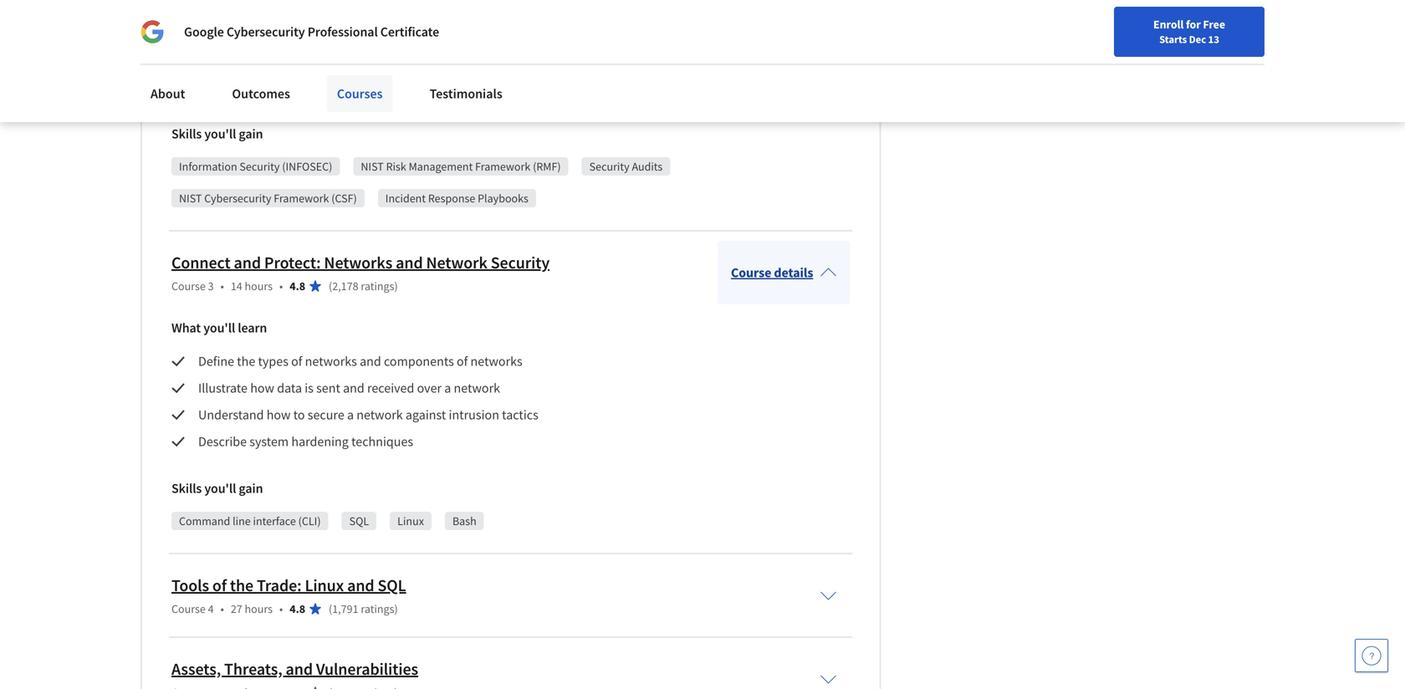 Task type: describe. For each thing, give the bounding box(es) containing it.
about link
[[141, 75, 195, 112]]

• right 4
[[220, 602, 224, 617]]

illustrate
[[198, 380, 248, 397]]

tools of the trade: linux and sql
[[171, 575, 406, 596]]

english button
[[1054, 0, 1155, 54]]

ratings for and
[[361, 279, 394, 294]]

2,178
[[332, 279, 358, 294]]

0 vertical spatial information
[[377, 52, 444, 69]]

show notifications image
[[1179, 21, 1199, 41]]

1 horizontal spatial a
[[347, 407, 354, 423]]

and left network
[[396, 252, 423, 273]]

0 vertical spatial a
[[222, 79, 228, 96]]

0 vertical spatial linux
[[397, 514, 424, 529]]

3
[[208, 279, 214, 294]]

1 networks from the left
[[305, 353, 357, 370]]

examine
[[198, 25, 246, 42]]

describe
[[198, 433, 247, 450]]

• down the trade:
[[279, 602, 283, 617]]

1 vertical spatial you'll
[[203, 320, 235, 336]]

1,791
[[332, 602, 358, 617]]

command line interface (cli)
[[179, 514, 321, 529]]

1 horizontal spatial framework
[[475, 159, 531, 174]]

and up received
[[360, 353, 381, 370]]

define the types of networks and components of networks
[[198, 353, 523, 370]]

enroll
[[1153, 17, 1184, 32]]

use
[[353, 25, 373, 42]]

• right 3
[[220, 279, 224, 294]]

1 vertical spatial the
[[230, 575, 253, 596]]

details
[[774, 264, 813, 281]]

gain for security
[[239, 126, 263, 142]]

networks
[[324, 252, 392, 273]]

course 3 • 14 hours •
[[171, 279, 283, 294]]

course for tools of the trade: linux and sql
[[171, 602, 206, 617]]

2 horizontal spatial a
[[444, 380, 451, 397]]

google
[[184, 23, 224, 40]]

testimonials link
[[420, 75, 513, 112]]

what
[[171, 320, 201, 336]]

course 4 • 27 hours •
[[171, 602, 283, 617]]

tools of the trade: linux and sql link
[[171, 575, 406, 596]]

how for examine
[[248, 25, 273, 42]]

skills you'll gain for information
[[171, 126, 263, 142]]

techniques
[[351, 433, 413, 450]]

business
[[622, 25, 671, 42]]

response
[[428, 191, 475, 206]]

gain for line
[[239, 480, 263, 497]]

risk
[[386, 159, 406, 174]]

how for illustrate
[[250, 380, 274, 397]]

hardening
[[291, 433, 349, 450]]

to left protect
[[564, 25, 576, 42]]

line
[[233, 514, 251, 529]]

help center image
[[1362, 646, 1382, 666]]

course details button
[[718, 241, 850, 305]]

security audits
[[589, 159, 663, 174]]

security right network
[[491, 252, 550, 273]]

trade:
[[257, 575, 302, 596]]

playbooks
[[478, 191, 529, 206]]

used
[[299, 52, 326, 69]]

incident
[[385, 191, 426, 206]]

certificate
[[380, 23, 439, 40]]

course details
[[731, 264, 813, 281]]

14
[[231, 279, 242, 294]]

vulnerabilities
[[316, 659, 418, 680]]

connect
[[171, 252, 231, 273]]

playbook
[[231, 79, 284, 96]]

about
[[151, 85, 185, 102]]

starts
[[1159, 33, 1187, 46]]

hours for the
[[245, 602, 273, 617]]

cybersecurity for nist
[[204, 191, 271, 206]]

information security (infosec)
[[179, 159, 332, 174]]

to left secure
[[293, 407, 305, 423]]

( 1,791 ratings )
[[329, 602, 398, 617]]

intrusion
[[449, 407, 499, 423]]

course inside dropdown button
[[731, 264, 771, 281]]

(csf)
[[331, 191, 357, 206]]

outcomes
[[232, 85, 290, 102]]

0 vertical spatial management
[[505, 52, 578, 69]]

tactics
[[502, 407, 538, 423]]

nist risk management framework (rmf)
[[361, 159, 561, 174]]

0 horizontal spatial framework
[[274, 191, 329, 206]]

1
[[1194, 13, 1200, 26]]

describe system hardening techniques
[[198, 433, 413, 450]]

hours for protect:
[[245, 279, 273, 294]]

tools
[[171, 575, 209, 596]]

) for network
[[394, 279, 398, 294]]

received
[[367, 380, 414, 397]]

4.8 for networks
[[290, 279, 305, 294]]

1 horizontal spatial of
[[291, 353, 302, 370]]

interface
[[253, 514, 296, 529]]

learn
[[238, 320, 267, 336]]

audits
[[632, 159, 663, 174]]

tools
[[619, 52, 647, 69]]

over
[[417, 380, 442, 397]]

testimonials
[[430, 85, 502, 102]]

bash
[[452, 514, 477, 529]]

cybersecurity for google
[[227, 23, 305, 40]]

professional
[[308, 23, 378, 40]]

how for understand
[[267, 407, 291, 423]]

and right risks,
[[441, 79, 462, 96]]

free
[[1203, 17, 1225, 32]]



Task type: locate. For each thing, give the bounding box(es) containing it.
( down networks
[[329, 279, 332, 294]]

protect
[[579, 25, 619, 42]]

0 horizontal spatial linux
[[305, 575, 344, 596]]

you'll up information security (infosec)
[[204, 126, 236, 142]]

define for define commonly used security information and event management (siem) tools
[[198, 52, 234, 69]]

components
[[384, 353, 454, 370]]

2 ) from the top
[[394, 602, 398, 617]]

0 vertical spatial framework
[[475, 159, 531, 174]]

nist for nist risk management framework (rmf)
[[361, 159, 384, 174]]

0 vertical spatial gain
[[239, 126, 263, 142]]

1 horizontal spatial network
[[454, 380, 500, 397]]

1 skills from the top
[[171, 126, 202, 142]]

english
[[1084, 19, 1125, 36]]

0 vertical spatial sql
[[349, 514, 369, 529]]

4
[[208, 602, 214, 617]]

vulnerabilities
[[465, 79, 544, 96]]

1 ) from the top
[[394, 279, 398, 294]]

(siem)
[[581, 52, 617, 69]]

course left 3
[[171, 279, 206, 294]]

organizations
[[275, 25, 351, 42]]

1 vertical spatial ratings
[[361, 602, 394, 617]]

framework up 'playbooks' on the left top of the page
[[475, 159, 531, 174]]

hours right 14
[[245, 279, 273, 294]]

courses link
[[327, 75, 393, 112]]

4.8 down tools of the trade: linux and sql link
[[290, 602, 305, 617]]

0 vertical spatial you'll
[[204, 126, 236, 142]]

)
[[394, 279, 398, 294], [394, 602, 398, 617]]

1 horizontal spatial networks
[[471, 353, 523, 370]]

ratings down connect and protect: networks and network security
[[361, 279, 394, 294]]

a right use
[[222, 79, 228, 96]]

management down controls
[[505, 52, 578, 69]]

a right "over"
[[444, 380, 451, 397]]

secure
[[308, 407, 344, 423]]

nist for nist cybersecurity framework (csf)
[[179, 191, 202, 206]]

course for connect and protect: networks and network security
[[171, 279, 206, 294]]

and down frameworks
[[447, 52, 468, 69]]

1 horizontal spatial linux
[[397, 514, 424, 529]]

0 horizontal spatial management
[[409, 159, 473, 174]]

1 vertical spatial skills you'll gain
[[171, 480, 263, 497]]

information down certificate
[[377, 52, 444, 69]]

data
[[277, 380, 302, 397]]

2 vertical spatial a
[[347, 407, 354, 423]]

networks
[[305, 353, 357, 370], [471, 353, 523, 370]]

network up intrusion
[[454, 380, 500, 397]]

ratings
[[361, 279, 394, 294], [361, 602, 394, 617]]

network up techniques
[[356, 407, 403, 423]]

4.8 down protect:
[[290, 279, 305, 294]]

1 vertical spatial hours
[[245, 602, 273, 617]]

and right sent
[[343, 380, 365, 397]]

0 horizontal spatial sql
[[349, 514, 369, 529]]

0 horizontal spatial network
[[356, 407, 403, 423]]

nist cybersecurity framework (csf)
[[179, 191, 357, 206]]

for
[[1186, 17, 1201, 32]]

• down protect:
[[279, 279, 283, 294]]

0 vertical spatial ratings
[[361, 279, 394, 294]]

the
[[237, 353, 255, 370], [230, 575, 253, 596]]

0 vertical spatial network
[[454, 380, 500, 397]]

controls
[[516, 25, 562, 42]]

course left details
[[731, 264, 771, 281]]

0 vertical spatial nist
[[361, 159, 384, 174]]

the up 27
[[230, 575, 253, 596]]

0 horizontal spatial information
[[179, 159, 237, 174]]

1 vertical spatial how
[[250, 380, 274, 397]]

dec
[[1189, 33, 1206, 46]]

threats,
[[364, 79, 406, 96]]

0 vertical spatial cybersecurity
[[227, 23, 305, 40]]

security left the audits
[[589, 159, 630, 174]]

how
[[248, 25, 273, 42], [250, 380, 274, 397], [267, 407, 291, 423]]

2 skills from the top
[[171, 480, 202, 497]]

1 button
[[1166, 11, 1213, 51]]

to
[[564, 25, 576, 42], [286, 79, 298, 96], [349, 79, 361, 96], [293, 407, 305, 423]]

2 4.8 from the top
[[290, 602, 305, 617]]

) for and
[[394, 602, 398, 617]]

1 gain from the top
[[239, 126, 263, 142]]

you'll left the learn
[[203, 320, 235, 336]]

network
[[426, 252, 488, 273]]

a right secure
[[347, 407, 354, 423]]

networks up sent
[[305, 353, 357, 370]]

management up "response"
[[409, 159, 473, 174]]

1 vertical spatial 4.8
[[290, 602, 305, 617]]

4.8 for trade:
[[290, 602, 305, 617]]

how up the system
[[267, 407, 291, 423]]

1 define from the top
[[198, 52, 234, 69]]

ratings right 1,791
[[361, 602, 394, 617]]

and
[[492, 25, 513, 42], [447, 52, 468, 69], [441, 79, 462, 96], [234, 252, 261, 273], [396, 252, 423, 273], [360, 353, 381, 370], [343, 380, 365, 397], [347, 575, 374, 596], [286, 659, 313, 680]]

27
[[231, 602, 242, 617]]

threats,
[[224, 659, 282, 680]]

0 vertical spatial skills you'll gain
[[171, 126, 263, 142]]

2 vertical spatial you'll
[[204, 480, 236, 497]]

define for define the types of networks and components of networks
[[198, 353, 234, 370]]

define commonly used security information and event management (siem) tools
[[198, 52, 647, 69]]

0 horizontal spatial nist
[[179, 191, 202, 206]]

linux left bash
[[397, 514, 424, 529]]

0 vertical spatial the
[[237, 353, 255, 370]]

course
[[731, 264, 771, 281], [171, 279, 206, 294], [171, 602, 206, 617]]

1 vertical spatial network
[[356, 407, 403, 423]]

0 vertical spatial define
[[198, 52, 234, 69]]

respond
[[300, 79, 347, 96]]

ratings for linux
[[361, 602, 394, 617]]

and up 14
[[234, 252, 261, 273]]

1 vertical spatial framework
[[274, 191, 329, 206]]

gain up information security (infosec)
[[239, 126, 263, 142]]

1 ( from the top
[[329, 279, 332, 294]]

0 vertical spatial how
[[248, 25, 273, 42]]

sql up ( 1,791 ratings )
[[378, 575, 406, 596]]

security up nist cybersecurity framework (csf)
[[240, 159, 280, 174]]

1 horizontal spatial nist
[[361, 159, 384, 174]]

skills you'll gain for command
[[171, 480, 263, 497]]

2 gain from the top
[[239, 480, 263, 497]]

is
[[305, 380, 314, 397]]

None search field
[[238, 10, 640, 44]]

skills down about
[[171, 126, 202, 142]]

define
[[198, 52, 234, 69], [198, 353, 234, 370]]

1 vertical spatial define
[[198, 353, 234, 370]]

gain up command line interface (cli)
[[239, 480, 263, 497]]

course left 4
[[171, 602, 206, 617]]

2 ratings from the top
[[361, 602, 394, 617]]

1 vertical spatial sql
[[378, 575, 406, 596]]

define up illustrate
[[198, 353, 234, 370]]

2 ( from the top
[[329, 602, 332, 617]]

2 hours from the top
[[245, 602, 273, 617]]

what you'll learn
[[171, 320, 267, 336]]

and up event
[[492, 25, 513, 42]]

13
[[1208, 33, 1219, 46]]

(cli)
[[298, 514, 321, 529]]

cybersecurity down information security (infosec)
[[204, 191, 271, 206]]

information up nist cybersecurity framework (csf)
[[179, 159, 237, 174]]

management
[[505, 52, 578, 69], [409, 159, 473, 174]]

framework down (infosec) at the left
[[274, 191, 329, 206]]

(infosec)
[[282, 159, 332, 174]]

2 vertical spatial how
[[267, 407, 291, 423]]

hours right 27
[[245, 602, 273, 617]]

and right the threats,
[[286, 659, 313, 680]]

0 vertical spatial )
[[394, 279, 398, 294]]

against
[[406, 407, 446, 423]]

commonly
[[237, 52, 296, 69]]

of up 'course 4 • 27 hours •'
[[212, 575, 227, 596]]

0 horizontal spatial of
[[212, 575, 227, 596]]

1 vertical spatial a
[[444, 380, 451, 397]]

you'll for information
[[204, 126, 236, 142]]

use a playbook to respond to threats, risks, and vulnerabilities
[[198, 79, 544, 96]]

event
[[471, 52, 502, 69]]

command
[[179, 514, 230, 529]]

( down tools of the trade: linux and sql
[[329, 602, 332, 617]]

outcomes link
[[222, 75, 300, 112]]

nist up connect
[[179, 191, 202, 206]]

2 skills you'll gain from the top
[[171, 480, 263, 497]]

skills you'll gain up command
[[171, 480, 263, 497]]

(rmf)
[[533, 159, 561, 174]]

1 ratings from the top
[[361, 279, 394, 294]]

1 hours from the top
[[245, 279, 273, 294]]

skills you'll gain down use
[[171, 126, 263, 142]]

1 vertical spatial management
[[409, 159, 473, 174]]

the left types
[[237, 353, 255, 370]]

of right components
[[457, 353, 468, 370]]

skills for command line interface (cli)
[[171, 480, 202, 497]]

1 vertical spatial gain
[[239, 480, 263, 497]]

) down connect and protect: networks and network security
[[394, 279, 398, 294]]

hours
[[245, 279, 273, 294], [245, 602, 273, 617]]

sql
[[349, 514, 369, 529], [378, 575, 406, 596]]

0 vertical spatial (
[[329, 279, 332, 294]]

cybersecurity up "commonly"
[[227, 23, 305, 40]]

1 horizontal spatial management
[[505, 52, 578, 69]]

you'll up command
[[204, 480, 236, 497]]

you'll
[[204, 126, 236, 142], [203, 320, 235, 336], [204, 480, 236, 497]]

skills
[[171, 126, 202, 142], [171, 480, 202, 497]]

1 vertical spatial (
[[329, 602, 332, 617]]

0 vertical spatial 4.8
[[290, 279, 305, 294]]

and up ( 1,791 ratings )
[[347, 575, 374, 596]]

linux up 1,791
[[305, 575, 344, 596]]

risks,
[[409, 79, 438, 96]]

4.8
[[290, 279, 305, 294], [290, 602, 305, 617]]

examine how organizations use security frameworks and controls to protect business operations
[[198, 25, 733, 42]]

operations
[[673, 25, 733, 42]]

) right 1,791
[[394, 602, 398, 617]]

2 horizontal spatial of
[[457, 353, 468, 370]]

0 vertical spatial skills
[[171, 126, 202, 142]]

0 vertical spatial hours
[[245, 279, 273, 294]]

sql right (cli)
[[349, 514, 369, 529]]

1 vertical spatial skills
[[171, 480, 202, 497]]

define down examine
[[198, 52, 234, 69]]

1 horizontal spatial information
[[377, 52, 444, 69]]

skills up command
[[171, 480, 202, 497]]

understand
[[198, 407, 264, 423]]

frameworks
[[423, 25, 489, 42]]

1 vertical spatial linux
[[305, 575, 344, 596]]

security
[[376, 25, 420, 42]]

skills you'll gain
[[171, 126, 263, 142], [171, 480, 263, 497]]

google cybersecurity professional certificate
[[184, 23, 439, 40]]

a
[[222, 79, 228, 96], [444, 380, 451, 397], [347, 407, 354, 423]]

1 vertical spatial cybersecurity
[[204, 191, 271, 206]]

2 define from the top
[[198, 353, 234, 370]]

0 horizontal spatial a
[[222, 79, 228, 96]]

1 4.8 from the top
[[290, 279, 305, 294]]

use
[[198, 79, 219, 96]]

linux
[[397, 514, 424, 529], [305, 575, 344, 596]]

sent
[[316, 380, 340, 397]]

of right types
[[291, 353, 302, 370]]

( for trade:
[[329, 602, 332, 617]]

to left respond
[[286, 79, 298, 96]]

1 skills you'll gain from the top
[[171, 126, 263, 142]]

( for networks
[[329, 279, 332, 294]]

incident response playbooks
[[385, 191, 529, 206]]

to left threats,
[[349, 79, 361, 96]]

you'll for command
[[204, 480, 236, 497]]

cybersecurity
[[227, 23, 305, 40], [204, 191, 271, 206]]

protect:
[[264, 252, 321, 273]]

google image
[[141, 20, 164, 43]]

1 vertical spatial nist
[[179, 191, 202, 206]]

how up "commonly"
[[248, 25, 273, 42]]

system
[[249, 433, 289, 450]]

skills for information security (infosec)
[[171, 126, 202, 142]]

assets, threats, and vulnerabilities
[[171, 659, 418, 680]]

1 vertical spatial information
[[179, 159, 237, 174]]

2 networks from the left
[[471, 353, 523, 370]]

security down use
[[329, 52, 375, 69]]

connect and protect: networks and network security link
[[171, 252, 550, 273]]

nist left risk
[[361, 159, 384, 174]]

illustrate how data is sent and received over a network
[[198, 380, 500, 397]]

networks up intrusion
[[471, 353, 523, 370]]

1 horizontal spatial sql
[[378, 575, 406, 596]]

how left data
[[250, 380, 274, 397]]

1 vertical spatial )
[[394, 602, 398, 617]]

understand how to secure a network against intrusion tactics
[[198, 407, 538, 423]]

0 horizontal spatial networks
[[305, 353, 357, 370]]



Task type: vqa. For each thing, say whether or not it's contained in the screenshot.
does
no



